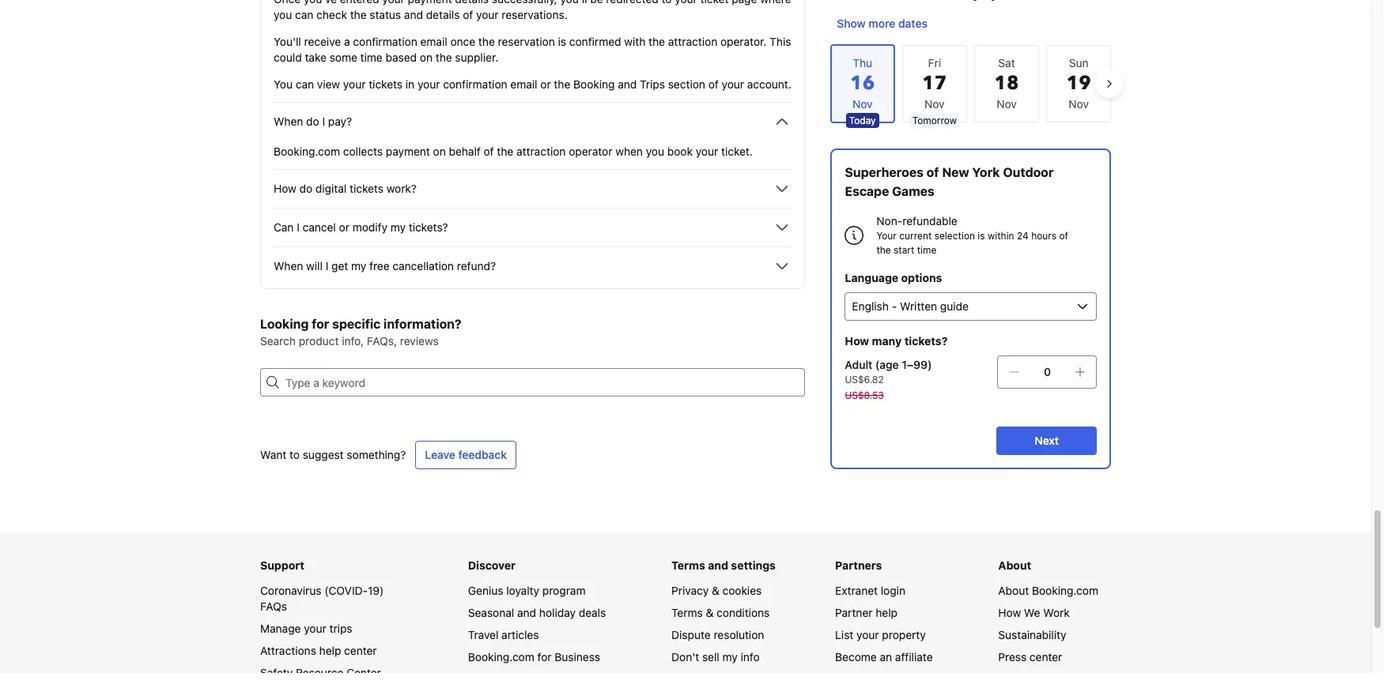 Task type: vqa. For each thing, say whether or not it's contained in the screenshot.


Task type: locate. For each thing, give the bounding box(es) containing it.
booking.com up work
[[1032, 584, 1098, 598]]

genius loyalty program link
[[468, 584, 586, 598]]

support
[[260, 559, 304, 573]]

i right can
[[297, 221, 300, 234]]

trips
[[329, 622, 352, 636]]

1 horizontal spatial help
[[876, 607, 898, 620]]

how up can
[[274, 182, 296, 195]]

do for how
[[299, 182, 312, 195]]

of right hours
[[1059, 230, 1068, 242]]

1 vertical spatial about
[[998, 584, 1029, 598]]

payment up once
[[408, 0, 452, 6]]

2 about from the top
[[998, 584, 1029, 598]]

1 horizontal spatial booking.com
[[468, 651, 534, 664]]

1 vertical spatial &
[[706, 607, 714, 620]]

1 vertical spatial help
[[319, 645, 341, 658]]

i left pay?
[[322, 115, 325, 128]]

1 when from the top
[[274, 115, 303, 128]]

for left business
[[537, 651, 552, 664]]

2 horizontal spatial booking.com
[[1032, 584, 1098, 598]]

my right get
[[351, 259, 366, 273]]

1 horizontal spatial how
[[845, 335, 869, 348]]

attraction down when do i pay? dropdown button
[[516, 145, 566, 158]]

when left will
[[274, 259, 303, 273]]

terms up "privacy"
[[671, 559, 705, 573]]

tickets inside dropdown button
[[350, 182, 383, 195]]

2 when from the top
[[274, 259, 303, 273]]

you down once
[[274, 8, 292, 21]]

the down when do i pay? dropdown button
[[497, 145, 513, 158]]

nov up tomorrow
[[925, 97, 945, 111]]

1 vertical spatial how
[[845, 335, 869, 348]]

is left confirmed
[[558, 35, 566, 48]]

1 vertical spatial to
[[289, 448, 300, 462]]

for for looking
[[312, 317, 329, 331]]

manage
[[260, 622, 301, 636]]

1 horizontal spatial for
[[537, 651, 552, 664]]

email
[[420, 35, 447, 48], [510, 77, 537, 91]]

how
[[274, 182, 296, 195], [845, 335, 869, 348], [998, 607, 1021, 620]]

2 nov from the left
[[997, 97, 1017, 111]]

1 vertical spatial attraction
[[516, 145, 566, 158]]

0 horizontal spatial for
[[312, 317, 329, 331]]

confirmation up based on the left top of page
[[353, 35, 417, 48]]

us$6.82
[[845, 374, 884, 386]]

payment inside once you've entered your payment details successfully, you'll be redirected to your ticket page where you can check the status and details of your reservations.
[[408, 0, 452, 6]]

1 vertical spatial time
[[917, 244, 936, 256]]

redirected
[[606, 0, 659, 6]]

adult
[[845, 358, 872, 372]]

is left within
[[977, 230, 985, 242]]

this
[[770, 35, 791, 48]]

your right book
[[696, 145, 718, 158]]

can down you've
[[295, 8, 313, 21]]

extranet login link
[[835, 584, 905, 598]]

0 vertical spatial i
[[322, 115, 325, 128]]

0 horizontal spatial nov
[[925, 97, 945, 111]]

when
[[615, 145, 643, 158]]

&
[[712, 584, 719, 598], [706, 607, 714, 620]]

for for booking.com
[[537, 651, 552, 664]]

nov down 19
[[1069, 97, 1089, 111]]

confirmation inside you'll receive a confirmation email once the reservation is confirmed with the attraction operator. this could take some time based on the supplier.
[[353, 35, 417, 48]]

partner help
[[835, 607, 898, 620]]

in
[[406, 77, 415, 91]]

nov down 18
[[997, 97, 1017, 111]]

0 horizontal spatial time
[[360, 51, 383, 64]]

property
[[882, 629, 926, 642]]

2 vertical spatial i
[[326, 259, 328, 273]]

2 terms from the top
[[671, 607, 703, 620]]

or down you'll receive a confirmation email once the reservation is confirmed with the attraction operator. this could take some time based on the supplier.
[[540, 77, 551, 91]]

and right status
[[404, 8, 423, 21]]

on right based on the left top of page
[[420, 51, 433, 64]]

you'll
[[274, 35, 301, 48]]

2 horizontal spatial how
[[998, 607, 1021, 620]]

& for privacy
[[712, 584, 719, 598]]

1 horizontal spatial to
[[662, 0, 672, 6]]

to right redirected
[[662, 0, 672, 6]]

attraction up "section"
[[668, 35, 717, 48]]

booking
[[573, 77, 615, 91]]

0 horizontal spatial confirmation
[[353, 35, 417, 48]]

0 vertical spatial to
[[662, 0, 672, 6]]

york
[[972, 165, 1000, 180]]

1 vertical spatial you
[[646, 145, 664, 158]]

1 vertical spatial on
[[433, 145, 446, 158]]

of up once
[[463, 8, 473, 21]]

with
[[624, 35, 646, 48]]

trips
[[640, 77, 665, 91]]

press
[[998, 651, 1027, 664]]

or right cancel
[[339, 221, 349, 234]]

faqs
[[260, 600, 287, 614]]

do left pay?
[[306, 115, 319, 128]]

and inside once you've entered your payment details successfully, you'll be redirected to your ticket page where you can check the status and details of your reservations.
[[404, 8, 423, 21]]

help for partner
[[876, 607, 898, 620]]

to right want
[[289, 448, 300, 462]]

payment up work?
[[386, 145, 430, 158]]

superheroes
[[845, 165, 923, 180]]

1 horizontal spatial attraction
[[668, 35, 717, 48]]

for up product
[[312, 317, 329, 331]]

1 vertical spatial for
[[537, 651, 552, 664]]

list your property link
[[835, 629, 926, 642]]

tickets left work?
[[350, 182, 383, 195]]

1 vertical spatial or
[[339, 221, 349, 234]]

1 horizontal spatial time
[[917, 244, 936, 256]]

travel
[[468, 629, 499, 642]]

my right sell
[[722, 651, 738, 664]]

help down trips at left bottom
[[319, 645, 341, 658]]

center down sustainability
[[1030, 651, 1062, 664]]

my right modify
[[390, 221, 406, 234]]

1 horizontal spatial my
[[390, 221, 406, 234]]

0 vertical spatial when
[[274, 115, 303, 128]]

on left "behalf"
[[433, 145, 446, 158]]

1 horizontal spatial nov
[[997, 97, 1017, 111]]

2 vertical spatial my
[[722, 651, 738, 664]]

is
[[558, 35, 566, 48], [977, 230, 985, 242]]

how up the adult
[[845, 335, 869, 348]]

center down trips at left bottom
[[344, 645, 377, 658]]

your
[[382, 0, 405, 6], [675, 0, 697, 6], [476, 8, 499, 21], [343, 77, 366, 91], [418, 77, 440, 91], [722, 77, 744, 91], [696, 145, 718, 158], [304, 622, 326, 636], [857, 629, 879, 642]]

could
[[274, 51, 302, 64]]

how we work link
[[998, 607, 1070, 620]]

supplier.
[[455, 51, 498, 64]]

confirmation down the supplier.
[[443, 77, 507, 91]]

of right "section"
[[708, 77, 719, 91]]

1 vertical spatial is
[[977, 230, 985, 242]]

1 horizontal spatial you
[[646, 145, 664, 158]]

0 vertical spatial confirmation
[[353, 35, 417, 48]]

ticket.
[[721, 145, 753, 158]]

games
[[892, 184, 934, 198]]

how inside dropdown button
[[274, 182, 296, 195]]

product
[[299, 335, 339, 348]]

show
[[837, 17, 865, 30]]

the inside non-refundable your current selection is within 24 hours of the start time
[[876, 244, 891, 256]]

1 vertical spatial tickets?
[[904, 335, 947, 348]]

the down entered
[[350, 8, 367, 21]]

i right will
[[326, 259, 328, 273]]

sun
[[1069, 56, 1089, 70]]

we
[[1024, 607, 1040, 620]]

0 horizontal spatial tickets?
[[409, 221, 448, 234]]

selection
[[934, 230, 975, 242]]

dispute resolution link
[[671, 629, 764, 642]]

you'll receive a confirmation email once the reservation is confirmed with the attraction operator. this could take some time based on the supplier.
[[274, 35, 791, 64]]

0 horizontal spatial to
[[289, 448, 300, 462]]

become an affiliate
[[835, 651, 933, 664]]

can
[[295, 8, 313, 21], [296, 77, 314, 91]]

want to suggest something?
[[260, 448, 406, 462]]

when down the you
[[274, 115, 303, 128]]

operator.
[[720, 35, 767, 48]]

0 vertical spatial is
[[558, 35, 566, 48]]

of left new
[[926, 165, 939, 180]]

the down your
[[876, 244, 891, 256]]

0 vertical spatial can
[[295, 8, 313, 21]]

i
[[322, 115, 325, 128], [297, 221, 300, 234], [326, 259, 328, 273]]

0 horizontal spatial is
[[558, 35, 566, 48]]

0 vertical spatial details
[[455, 0, 489, 6]]

1 horizontal spatial confirmation
[[443, 77, 507, 91]]

0 vertical spatial terms
[[671, 559, 705, 573]]

you inside once you've entered your payment details successfully, you'll be redirected to your ticket page where you can check the status and details of your reservations.
[[274, 8, 292, 21]]

0 vertical spatial help
[[876, 607, 898, 620]]

1 horizontal spatial email
[[510, 77, 537, 91]]

0 vertical spatial for
[[312, 317, 329, 331]]

time down current
[[917, 244, 936, 256]]

1 terms from the top
[[671, 559, 705, 573]]

18
[[994, 70, 1019, 96]]

2 horizontal spatial nov
[[1069, 97, 1089, 111]]

0 vertical spatial booking.com
[[274, 145, 340, 158]]

0 horizontal spatial or
[[339, 221, 349, 234]]

2 vertical spatial booking.com
[[468, 651, 534, 664]]

the inside once you've entered your payment details successfully, you'll be redirected to your ticket page where you can check the status and details of your reservations.
[[350, 8, 367, 21]]

0 vertical spatial my
[[390, 221, 406, 234]]

0 horizontal spatial you
[[274, 8, 292, 21]]

0 horizontal spatial how
[[274, 182, 296, 195]]

check
[[316, 8, 347, 21]]

how we work
[[998, 607, 1070, 620]]

sustainability
[[998, 629, 1066, 642]]

0 vertical spatial tickets?
[[409, 221, 448, 234]]

1 nov from the left
[[925, 97, 945, 111]]

for inside the 'looking for specific information? search product info, faqs, reviews'
[[312, 317, 329, 331]]

your right in
[[418, 77, 440, 91]]

region
[[818, 38, 1124, 130]]

& up terms & conditions link
[[712, 584, 719, 598]]

0 vertical spatial on
[[420, 51, 433, 64]]

attraction
[[668, 35, 717, 48], [516, 145, 566, 158]]

nov for 19
[[1069, 97, 1089, 111]]

language options
[[845, 271, 942, 285]]

info
[[741, 651, 760, 664]]

nov inside "sun 19 nov"
[[1069, 97, 1089, 111]]

and down genius loyalty program link
[[517, 607, 536, 620]]

0 horizontal spatial email
[[420, 35, 447, 48]]

tickets left in
[[369, 77, 403, 91]]

2 vertical spatial how
[[998, 607, 1021, 620]]

booking.com down when do i pay?
[[274, 145, 340, 158]]

can
[[274, 221, 294, 234]]

get
[[331, 259, 348, 273]]

you left book
[[646, 145, 664, 158]]

free
[[369, 259, 390, 273]]

1–99)
[[901, 358, 932, 372]]

dates
[[898, 17, 927, 30]]

about up we
[[998, 584, 1029, 598]]

0 vertical spatial email
[[420, 35, 447, 48]]

terms for terms & conditions
[[671, 607, 703, 620]]

conditions
[[717, 607, 770, 620]]

time right some
[[360, 51, 383, 64]]

settings
[[731, 559, 776, 573]]

17
[[922, 70, 947, 96]]

nov inside fri 17 nov tomorrow
[[925, 97, 945, 111]]

business
[[555, 651, 600, 664]]

1 horizontal spatial or
[[540, 77, 551, 91]]

1 vertical spatial can
[[296, 77, 314, 91]]

email inside you'll receive a confirmation email once the reservation is confirmed with the attraction operator. this could take some time based on the supplier.
[[420, 35, 447, 48]]

of right "behalf"
[[484, 145, 494, 158]]

about up about booking.com
[[998, 559, 1031, 573]]

1 vertical spatial tickets
[[350, 182, 383, 195]]

1 about from the top
[[998, 559, 1031, 573]]

0 horizontal spatial my
[[351, 259, 366, 273]]

0 horizontal spatial booking.com
[[274, 145, 340, 158]]

0 vertical spatial how
[[274, 182, 296, 195]]

when will i get my free cancellation refund?
[[274, 259, 496, 273]]

tickets? up cancellation
[[409, 221, 448, 234]]

your left ticket
[[675, 0, 697, 6]]

or inside dropdown button
[[339, 221, 349, 234]]

when for when do i pay?
[[274, 115, 303, 128]]

1 vertical spatial email
[[510, 77, 537, 91]]

1 horizontal spatial tickets?
[[904, 335, 947, 348]]

become an affiliate link
[[835, 651, 933, 664]]

genius
[[468, 584, 503, 598]]

1 can from the top
[[295, 8, 313, 21]]

email down you'll receive a confirmation email once the reservation is confirmed with the attraction operator. this could take some time based on the supplier.
[[510, 77, 537, 91]]

on inside you'll receive a confirmation email once the reservation is confirmed with the attraction operator. this could take some time based on the supplier.
[[420, 51, 433, 64]]

adult (age 1–99) us$6.82
[[845, 358, 932, 386]]

0 horizontal spatial help
[[319, 645, 341, 658]]

how left we
[[998, 607, 1021, 620]]

1 vertical spatial terms
[[671, 607, 703, 620]]

0 vertical spatial about
[[998, 559, 1031, 573]]

terms down "privacy"
[[671, 607, 703, 620]]

about for about
[[998, 559, 1031, 573]]

0 vertical spatial you
[[274, 8, 292, 21]]

3 nov from the left
[[1069, 97, 1089, 111]]

time inside you'll receive a confirmation email once the reservation is confirmed with the attraction operator. this could take some time based on the supplier.
[[360, 51, 383, 64]]

your up attractions help center
[[304, 622, 326, 636]]

& down privacy & cookies
[[706, 607, 714, 620]]

booking.com down travel articles
[[468, 651, 534, 664]]

email left once
[[420, 35, 447, 48]]

become
[[835, 651, 877, 664]]

1 vertical spatial when
[[274, 259, 303, 273]]

leave
[[425, 448, 455, 462]]

the right with at the left top of page
[[649, 35, 665, 48]]

your down 'partner help' link
[[857, 629, 879, 642]]

1 horizontal spatial is
[[977, 230, 985, 242]]

language
[[845, 271, 898, 285]]

1 vertical spatial do
[[299, 182, 312, 195]]

when will i get my free cancellation refund? button
[[274, 257, 792, 276]]

0 vertical spatial do
[[306, 115, 319, 128]]

operator
[[569, 145, 612, 158]]

0 vertical spatial or
[[540, 77, 551, 91]]

work?
[[386, 182, 417, 195]]

and up the privacy & cookies link
[[708, 559, 728, 573]]

0 vertical spatial &
[[712, 584, 719, 598]]

i for do
[[322, 115, 325, 128]]

ticket
[[700, 0, 729, 6]]

do left digital
[[299, 182, 312, 195]]

coronavirus (covid-19) faqs link
[[260, 584, 384, 614]]

do inside dropdown button
[[306, 115, 319, 128]]

help up list your property link
[[876, 607, 898, 620]]

the
[[350, 8, 367, 21], [478, 35, 495, 48], [649, 35, 665, 48], [436, 51, 452, 64], [554, 77, 570, 91], [497, 145, 513, 158], [876, 244, 891, 256]]

looking
[[260, 317, 309, 331]]

0 vertical spatial payment
[[408, 0, 452, 6]]

partners
[[835, 559, 882, 573]]

0 vertical spatial time
[[360, 51, 383, 64]]

looking for specific information? search product info, faqs, reviews
[[260, 317, 461, 348]]

suggest
[[303, 448, 344, 462]]

nov inside sat 18 nov
[[997, 97, 1017, 111]]

your left account.
[[722, 77, 744, 91]]

and left trips
[[618, 77, 637, 91]]

tickets? up 1–99)
[[904, 335, 947, 348]]

do inside dropdown button
[[299, 182, 312, 195]]

0 horizontal spatial attraction
[[516, 145, 566, 158]]

0 vertical spatial attraction
[[668, 35, 717, 48]]

2 horizontal spatial my
[[722, 651, 738, 664]]

be
[[590, 0, 603, 6]]

press center link
[[998, 651, 1062, 664]]

can right the you
[[296, 77, 314, 91]]



Task type: describe. For each thing, give the bounding box(es) containing it.
next button
[[996, 427, 1097, 456]]

reviews
[[400, 335, 439, 348]]

seasonal
[[468, 607, 514, 620]]

is inside you'll receive a confirmation email once the reservation is confirmed with the attraction operator. this could take some time based on the supplier.
[[558, 35, 566, 48]]

successfully,
[[492, 0, 557, 6]]

how many tickets?
[[845, 335, 947, 348]]

privacy & cookies
[[671, 584, 762, 598]]

resolution
[[714, 629, 764, 642]]

the left booking
[[554, 77, 570, 91]]

tickets? inside dropdown button
[[409, 221, 448, 234]]

section
[[668, 77, 705, 91]]

will
[[306, 259, 323, 273]]

information?
[[384, 317, 461, 331]]

search
[[260, 335, 296, 348]]

help for attractions
[[319, 645, 341, 658]]

1 vertical spatial details
[[426, 8, 460, 21]]

dispute resolution
[[671, 629, 764, 642]]

specific
[[332, 317, 381, 331]]

& for terms
[[706, 607, 714, 620]]

manage your trips link
[[260, 622, 352, 636]]

dispute
[[671, 629, 711, 642]]

affiliate
[[895, 651, 933, 664]]

how for how we work
[[998, 607, 1021, 620]]

sell
[[702, 651, 719, 664]]

a
[[344, 35, 350, 48]]

articles
[[502, 629, 539, 642]]

your down the successfully,
[[476, 8, 499, 21]]

(covid-
[[324, 584, 368, 598]]

you can view your tickets in your confirmation email or the booking and trips section of your account.
[[274, 77, 791, 91]]

show more dates button
[[830, 9, 933, 38]]

1 vertical spatial payment
[[386, 145, 430, 158]]

new
[[942, 165, 969, 180]]

2 can from the top
[[296, 77, 314, 91]]

of inside superheroes of new york outdoor escape games
[[926, 165, 939, 180]]

work
[[1043, 607, 1070, 620]]

us$8.53
[[845, 390, 884, 402]]

don't sell my info link
[[671, 651, 760, 664]]

attraction inside you'll receive a confirmation email once the reservation is confirmed with the attraction operator. this could take some time based on the supplier.
[[668, 35, 717, 48]]

confirmed
[[569, 35, 621, 48]]

pay?
[[328, 115, 352, 128]]

terms & conditions
[[671, 607, 770, 620]]

1 vertical spatial my
[[351, 259, 366, 273]]

(age
[[875, 358, 899, 372]]

cancel
[[303, 221, 336, 234]]

booking.com collects payment on behalf of the attraction operator when you book your ticket.
[[274, 145, 753, 158]]

is inside non-refundable your current selection is within 24 hours of the start time
[[977, 230, 985, 242]]

digital
[[315, 182, 347, 195]]

can i cancel or modify my tickets? button
[[274, 218, 792, 237]]

about booking.com
[[998, 584, 1098, 598]]

extranet
[[835, 584, 878, 598]]

1 vertical spatial i
[[297, 221, 300, 234]]

19
[[1067, 70, 1091, 96]]

account.
[[747, 77, 791, 91]]

do for when
[[306, 115, 319, 128]]

reservations.
[[502, 8, 568, 21]]

24
[[1017, 230, 1028, 242]]

your
[[876, 230, 896, 242]]

attractions
[[260, 645, 316, 658]]

i for will
[[326, 259, 328, 273]]

0 vertical spatial tickets
[[369, 77, 403, 91]]

superheroes of new york outdoor escape games
[[845, 165, 1053, 198]]

how for how do digital tickets work?
[[274, 182, 296, 195]]

1 vertical spatial confirmation
[[443, 77, 507, 91]]

booking.com for booking.com for business
[[468, 651, 534, 664]]

terms for terms and settings
[[671, 559, 705, 573]]

book
[[667, 145, 693, 158]]

of inside non-refundable your current selection is within 24 hours of the start time
[[1059, 230, 1068, 242]]

non-
[[876, 214, 902, 228]]

0 horizontal spatial center
[[344, 645, 377, 658]]

1 horizontal spatial center
[[1030, 651, 1062, 664]]

you
[[274, 77, 293, 91]]

you've
[[304, 0, 337, 6]]

leave feedback button
[[415, 441, 516, 470]]

can inside once you've entered your payment details successfully, you'll be redirected to your ticket page where you can check the status and details of your reservations.
[[295, 8, 313, 21]]

the down once
[[436, 51, 452, 64]]

page
[[732, 0, 757, 6]]

travel articles link
[[468, 629, 539, 642]]

attractions help center link
[[260, 645, 377, 658]]

seasonal and holiday deals link
[[468, 607, 606, 620]]

within
[[987, 230, 1014, 242]]

partner
[[835, 607, 873, 620]]

1 vertical spatial booking.com
[[1032, 584, 1098, 598]]

program
[[542, 584, 586, 598]]

about for about booking.com
[[998, 584, 1029, 598]]

how for how many tickets?
[[845, 335, 869, 348]]

booking.com for booking.com collects payment on behalf of the attraction operator when you book your ticket.
[[274, 145, 340, 158]]

take
[[305, 51, 327, 64]]

login
[[881, 584, 905, 598]]

don't sell my info
[[671, 651, 760, 664]]

nov for 18
[[997, 97, 1017, 111]]

nov for 17
[[925, 97, 945, 111]]

when for when will i get my free cancellation refund?
[[274, 259, 303, 273]]

escape
[[845, 184, 889, 198]]

time inside non-refundable your current selection is within 24 hours of the start time
[[917, 244, 936, 256]]

deals
[[579, 607, 606, 620]]

show more dates
[[837, 17, 927, 30]]

next
[[1034, 434, 1059, 448]]

faqs,
[[367, 335, 397, 348]]

cancellation
[[393, 259, 454, 273]]

partner help link
[[835, 607, 898, 620]]

fri 17 nov tomorrow
[[912, 56, 957, 127]]

of inside once you've entered your payment details successfully, you'll be redirected to your ticket page where you can check the status and details of your reservations.
[[463, 8, 473, 21]]

sun 19 nov
[[1067, 56, 1091, 111]]

reservation
[[498, 35, 555, 48]]

about booking.com link
[[998, 584, 1098, 598]]

once
[[274, 0, 301, 6]]

refund?
[[457, 259, 496, 273]]

region containing 17
[[818, 38, 1124, 130]]

to inside once you've entered your payment details successfully, you'll be redirected to your ticket page where you can check the status and details of your reservations.
[[662, 0, 672, 6]]

your up status
[[382, 0, 405, 6]]

the up the supplier.
[[478, 35, 495, 48]]

many
[[872, 335, 901, 348]]

coronavirus (covid-19) faqs
[[260, 584, 384, 614]]

your right view
[[343, 77, 366, 91]]

Type a keyword field
[[279, 369, 805, 397]]

attractions help center
[[260, 645, 377, 658]]



